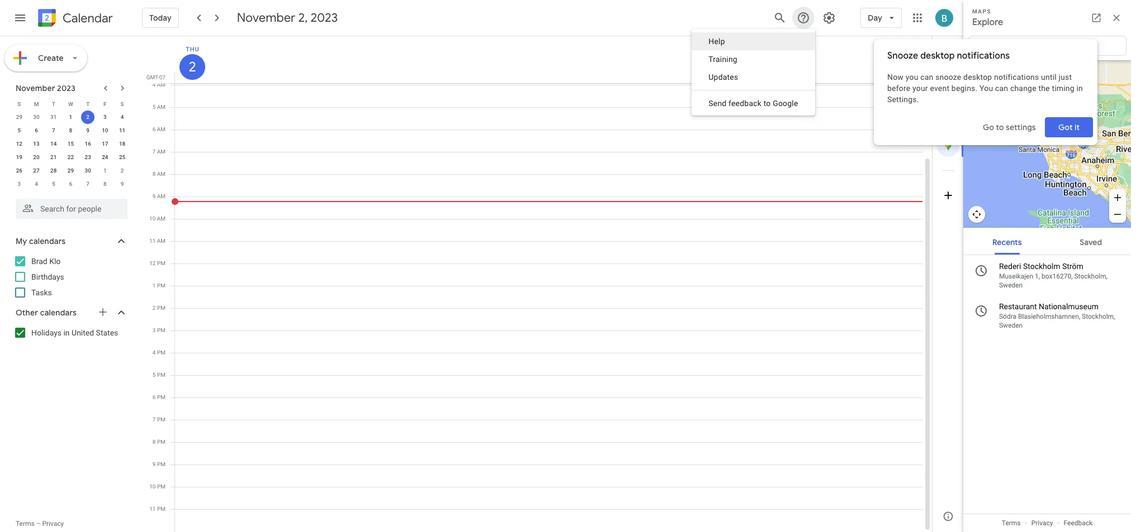 Task type: locate. For each thing, give the bounding box(es) containing it.
1 vertical spatial 30
[[85, 168, 91, 174]]

1 horizontal spatial t
[[86, 101, 90, 107]]

terms link
[[16, 521, 35, 528]]

snooze
[[936, 73, 962, 82]]

21
[[50, 154, 57, 161]]

pm for 2 pm
[[157, 305, 166, 312]]

1 vertical spatial in
[[63, 329, 70, 338]]

calendars
[[29, 237, 66, 247], [40, 308, 77, 318]]

1 vertical spatial 10
[[149, 216, 156, 222]]

5 row from the top
[[11, 151, 131, 164]]

1 horizontal spatial 30
[[85, 168, 91, 174]]

0 vertical spatial november
[[237, 10, 295, 26]]

pm down 4 pm in the bottom left of the page
[[157, 372, 166, 379]]

28 element
[[47, 164, 60, 178]]

13 element
[[30, 138, 43, 151]]

1 vertical spatial 1
[[103, 168, 107, 174]]

19
[[16, 154, 22, 161]]

1 horizontal spatial november
[[237, 10, 295, 26]]

0 vertical spatial can
[[921, 73, 934, 82]]

in left the united at the left
[[63, 329, 70, 338]]

pm down 7 pm in the left of the page
[[157, 440, 166, 446]]

6 down 29 element
[[69, 181, 72, 187]]

4
[[152, 82, 156, 88], [121, 114, 124, 120], [35, 181, 38, 187], [153, 350, 156, 356]]

–
[[36, 521, 41, 528]]

0 vertical spatial notifications
[[957, 50, 1010, 62]]

now you can snooze desktop notifications until just before your event begins. you can change the timing in settings.
[[888, 73, 1083, 104]]

am up the "9 am"
[[157, 171, 166, 177]]

3 down f
[[103, 114, 107, 120]]

4 am from the top
[[157, 149, 166, 155]]

1 vertical spatial desktop
[[964, 73, 992, 82]]

None search field
[[0, 195, 139, 219]]

0 horizontal spatial s
[[18, 101, 21, 107]]

12 up 19 on the top
[[16, 141, 22, 147]]

29 down 22 element
[[68, 168, 74, 174]]

2 vertical spatial 3
[[153, 328, 156, 334]]

gmt-07
[[146, 74, 166, 81]]

1 vertical spatial 29
[[68, 168, 74, 174]]

s up october 29 'element'
[[18, 101, 21, 107]]

am for 8 am
[[157, 171, 166, 177]]

10 inside row
[[102, 128, 108, 134]]

0 horizontal spatial 30
[[33, 114, 40, 120]]

s right f
[[121, 101, 124, 107]]

4 down gmt-
[[152, 82, 156, 88]]

6 up 7 pm in the left of the page
[[153, 395, 156, 401]]

your
[[913, 84, 928, 93]]

4 am
[[152, 82, 166, 88]]

5 down '28' element
[[52, 181, 55, 187]]

3 row from the top
[[11, 124, 131, 138]]

12 inside 2 grid
[[149, 261, 156, 267]]

pm for 10 pm
[[157, 484, 166, 490]]

am for 6 am
[[157, 126, 166, 133]]

2 horizontal spatial 3
[[153, 328, 156, 334]]

pm down 2 pm
[[157, 328, 166, 334]]

0 horizontal spatial 2023
[[57, 83, 76, 93]]

1 s from the left
[[18, 101, 21, 107]]

2 row from the top
[[11, 111, 131, 124]]

6 down october 30 element
[[35, 128, 38, 134]]

8 inside "element"
[[103, 181, 107, 187]]

8 down 7 pm in the left of the page
[[153, 440, 156, 446]]

0 vertical spatial in
[[1077, 84, 1083, 93]]

0 vertical spatial 30
[[33, 114, 40, 120]]

6 am from the top
[[157, 194, 166, 200]]

tasks
[[31, 289, 52, 298]]

1 horizontal spatial 3
[[103, 114, 107, 120]]

7 am from the top
[[157, 216, 166, 222]]

1
[[69, 114, 72, 120], [103, 168, 107, 174], [153, 283, 156, 289]]

1 vertical spatial calendars
[[40, 308, 77, 318]]

am
[[157, 82, 166, 88], [157, 104, 166, 110], [157, 126, 166, 133], [157, 149, 166, 155], [157, 171, 166, 177], [157, 194, 166, 200], [157, 216, 166, 222], [157, 238, 166, 244]]

row containing 26
[[11, 164, 131, 178]]

december 5 element
[[47, 178, 60, 191]]

3 am from the top
[[157, 126, 166, 133]]

10 element
[[98, 124, 112, 138]]

9 up 10 am
[[152, 194, 156, 200]]

12 pm from the top
[[157, 507, 166, 513]]

6 pm from the top
[[157, 372, 166, 379]]

0 horizontal spatial 29
[[16, 114, 22, 120]]

privacy link
[[42, 521, 64, 528]]

2,
[[298, 10, 308, 26]]

2
[[188, 58, 196, 76], [86, 114, 89, 120], [121, 168, 124, 174], [153, 305, 156, 312]]

6 down 5 am
[[152, 126, 156, 133]]

november up m
[[16, 83, 55, 93]]

pm for 8 pm
[[157, 440, 166, 446]]

you
[[980, 84, 993, 93]]

4 up 11 element
[[121, 114, 124, 120]]

calendars up brad klo
[[29, 237, 66, 247]]

8 am from the top
[[157, 238, 166, 244]]

december 6 element
[[64, 178, 77, 191]]

7 row from the top
[[11, 178, 131, 191]]

1 horizontal spatial desktop
[[964, 73, 992, 82]]

10 up 17
[[102, 128, 108, 134]]

0 horizontal spatial november
[[16, 83, 55, 93]]

updates
[[709, 73, 738, 82]]

2023
[[311, 10, 338, 26], [57, 83, 76, 93]]

pm up 2 pm
[[157, 283, 166, 289]]

create button
[[4, 45, 87, 72]]

am for 5 am
[[157, 104, 166, 110]]

Search for people text field
[[22, 199, 121, 219]]

1 down w
[[69, 114, 72, 120]]

0 vertical spatial calendars
[[29, 237, 66, 247]]

29 element
[[64, 164, 77, 178]]

0 horizontal spatial t
[[52, 101, 55, 107]]

1 horizontal spatial s
[[121, 101, 124, 107]]

9 up 10 pm
[[153, 462, 156, 468]]

row
[[11, 97, 131, 111], [11, 111, 131, 124], [11, 124, 131, 138], [11, 138, 131, 151], [11, 151, 131, 164], [11, 164, 131, 178], [11, 178, 131, 191]]

create
[[38, 53, 64, 63]]

my
[[16, 237, 27, 247]]

pm for 6 pm
[[157, 395, 166, 401]]

7 down 30 element
[[86, 181, 89, 187]]

9 for 'december 9' element
[[121, 181, 124, 187]]

0 vertical spatial 29
[[16, 114, 22, 120]]

1 inside 2 grid
[[153, 283, 156, 289]]

5 am from the top
[[157, 171, 166, 177]]

7 down 6 am
[[152, 149, 156, 155]]

29 inside 'element'
[[16, 114, 22, 120]]

25 element
[[116, 151, 129, 164]]

until
[[1041, 73, 1057, 82]]

2023 up w
[[57, 83, 76, 93]]

14 element
[[47, 138, 60, 151]]

21 element
[[47, 151, 60, 164]]

am for 7 am
[[157, 149, 166, 155]]

thu 2
[[186, 46, 199, 76]]

0 horizontal spatial 12
[[16, 141, 22, 147]]

24
[[102, 154, 108, 161]]

am down the 8 am
[[157, 194, 166, 200]]

0 vertical spatial 12
[[16, 141, 22, 147]]

30
[[33, 114, 40, 120], [85, 168, 91, 174]]

am down the "9 am"
[[157, 216, 166, 222]]

0 horizontal spatial 3
[[18, 181, 21, 187]]

in inside now you can snooze desktop notifications until just before your event begins. you can change the timing in settings.
[[1077, 84, 1083, 93]]

10 for 10
[[102, 128, 108, 134]]

4 up 5 pm
[[153, 350, 156, 356]]

30 for 30 element
[[85, 168, 91, 174]]

terms
[[16, 521, 35, 528]]

row group
[[11, 111, 131, 191]]

19 element
[[12, 151, 26, 164]]

november for november 2, 2023
[[237, 10, 295, 26]]

2 pm from the top
[[157, 283, 166, 289]]

pm for 5 pm
[[157, 372, 166, 379]]

7 pm from the top
[[157, 395, 166, 401]]

2 horizontal spatial 1
[[153, 283, 156, 289]]

18 element
[[116, 138, 129, 151]]

20 element
[[30, 151, 43, 164]]

pm up 7 pm in the left of the page
[[157, 395, 166, 401]]

december 2 element
[[116, 164, 129, 178]]

1 horizontal spatial 12
[[149, 261, 156, 267]]

31
[[50, 114, 57, 120]]

26 element
[[12, 164, 26, 178]]

in right timing
[[1077, 84, 1083, 93]]

30 down m
[[33, 114, 40, 120]]

pm down 10 pm
[[157, 507, 166, 513]]

1 vertical spatial november
[[16, 83, 55, 93]]

30 inside 30 element
[[85, 168, 91, 174]]

1 vertical spatial notifications
[[994, 73, 1039, 82]]

my calendars
[[16, 237, 66, 247]]

3 pm from the top
[[157, 305, 166, 312]]

1 down 12 pm
[[153, 283, 156, 289]]

december 3 element
[[12, 178, 26, 191]]

1 down 24 element
[[103, 168, 107, 174]]

11 inside 11 element
[[119, 128, 125, 134]]

9 down 2, today element in the left of the page
[[86, 128, 89, 134]]

desktop up snooze
[[921, 50, 955, 62]]

10
[[102, 128, 108, 134], [149, 216, 156, 222], [149, 484, 156, 490]]

0 vertical spatial desktop
[[921, 50, 955, 62]]

6
[[152, 126, 156, 133], [35, 128, 38, 134], [69, 181, 72, 187], [153, 395, 156, 401]]

timing
[[1052, 84, 1075, 93]]

3 down 2 pm
[[153, 328, 156, 334]]

calendars up holidays
[[40, 308, 77, 318]]

2 inside cell
[[86, 114, 89, 120]]

4 row from the top
[[11, 138, 131, 151]]

10 pm from the top
[[157, 462, 166, 468]]

10 am
[[149, 216, 166, 222]]

december 1 element
[[98, 164, 112, 178]]

1 vertical spatial 3
[[18, 181, 21, 187]]

feedback
[[729, 99, 762, 108]]

10 up 11 pm
[[149, 484, 156, 490]]

0 vertical spatial 2023
[[311, 10, 338, 26]]

7 for december 7 element
[[86, 181, 89, 187]]

10 for 10 am
[[149, 216, 156, 222]]

3 inside 2 grid
[[153, 328, 156, 334]]

notifications up change
[[994, 73, 1039, 82]]

29 left october 30 element
[[16, 114, 22, 120]]

16 element
[[81, 138, 95, 151]]

11 for 11 pm
[[149, 507, 156, 513]]

5
[[152, 104, 156, 110], [18, 128, 21, 134], [52, 181, 55, 187], [153, 372, 156, 379]]

states
[[96, 329, 118, 338]]

26
[[16, 168, 22, 174]]

1 pm from the top
[[157, 261, 166, 267]]

12 down 11 am
[[149, 261, 156, 267]]

am up 6 am
[[157, 104, 166, 110]]

1 horizontal spatial in
[[1077, 84, 1083, 93]]

30 inside october 30 element
[[33, 114, 40, 120]]

8 pm from the top
[[157, 417, 166, 423]]

november left 2,
[[237, 10, 295, 26]]

10 pm
[[149, 484, 166, 490]]

1 vertical spatial 2023
[[57, 83, 76, 93]]

3 down 26 "element"
[[18, 181, 21, 187]]

8
[[69, 128, 72, 134], [152, 171, 156, 177], [103, 181, 107, 187], [153, 440, 156, 446]]

12 for 12
[[16, 141, 22, 147]]

11 pm from the top
[[157, 484, 166, 490]]

t up 31
[[52, 101, 55, 107]]

training menu item
[[692, 50, 815, 68]]

m
[[34, 101, 39, 107]]

november 2023
[[16, 83, 76, 93]]

2 am from the top
[[157, 104, 166, 110]]

menu
[[692, 29, 815, 116]]

my calendars button
[[2, 233, 139, 251]]

0 vertical spatial 11
[[119, 128, 125, 134]]

9 pm
[[153, 462, 166, 468]]

11 down 10 pm
[[149, 507, 156, 513]]

snooze desktop notifications alert dialog
[[874, 39, 1098, 145]]

1 vertical spatial 12
[[149, 261, 156, 267]]

11 up 18
[[119, 128, 125, 134]]

1 am from the top
[[157, 82, 166, 88]]

pm down 8 pm
[[157, 462, 166, 468]]

7 for 7 am
[[152, 149, 156, 155]]

2 column header
[[174, 36, 923, 83]]

before
[[888, 84, 911, 93]]

5 down 4 pm in the bottom left of the page
[[153, 372, 156, 379]]

4 pm from the top
[[157, 328, 166, 334]]

12
[[16, 141, 22, 147], [149, 261, 156, 267]]

5 am
[[152, 104, 166, 110]]

18
[[119, 141, 125, 147]]

1 horizontal spatial can
[[995, 84, 1008, 93]]

snooze desktop notifications heading
[[888, 49, 1084, 63]]

am up the 8 am
[[157, 149, 166, 155]]

can right you
[[995, 84, 1008, 93]]

6 inside 'december 6' element
[[69, 181, 72, 187]]

5 pm from the top
[[157, 350, 166, 356]]

2 s from the left
[[121, 101, 124, 107]]

am for 10 am
[[157, 216, 166, 222]]

0 horizontal spatial desktop
[[921, 50, 955, 62]]

pm up the 1 pm
[[157, 261, 166, 267]]

1 horizontal spatial 1
[[103, 168, 107, 174]]

6 row from the top
[[11, 164, 131, 178]]

birthdays
[[31, 273, 64, 282]]

4 down 27 element
[[35, 181, 38, 187]]

am up 12 pm
[[157, 238, 166, 244]]

notifications up now you can snooze desktop notifications until just before your event begins. you can change the timing in settings.
[[957, 50, 1010, 62]]

9 down december 2 element
[[121, 181, 124, 187]]

5 down october 29 'element'
[[18, 128, 21, 134]]

can up your
[[921, 73, 934, 82]]

t
[[52, 101, 55, 107], [86, 101, 90, 107]]

november 2023 grid
[[11, 97, 131, 191]]

tab list inside side panel section
[[933, 36, 964, 502]]

5 up 6 am
[[152, 104, 156, 110]]

2023 right 2,
[[311, 10, 338, 26]]

1 vertical spatial 11
[[149, 238, 156, 244]]

2 vertical spatial 10
[[149, 484, 156, 490]]

desktop up you
[[964, 73, 992, 82]]

november
[[237, 10, 295, 26], [16, 83, 55, 93]]

3 for december 3 element
[[18, 181, 21, 187]]

contacts image
[[937, 103, 960, 126]]

12 inside november 2023 grid
[[16, 141, 22, 147]]

11 pm
[[149, 507, 166, 513]]

am down 07
[[157, 82, 166, 88]]

30 down 23 element
[[85, 168, 91, 174]]

2 vertical spatial 11
[[149, 507, 156, 513]]

november for november 2023
[[16, 83, 55, 93]]

october 31 element
[[47, 111, 60, 124]]

tab list
[[933, 36, 964, 502]]

29
[[16, 114, 22, 120], [68, 168, 74, 174]]

2 vertical spatial 1
[[153, 283, 156, 289]]

pm down 6 pm
[[157, 417, 166, 423]]

can
[[921, 73, 934, 82], [995, 84, 1008, 93]]

8 up the "9 am"
[[152, 171, 156, 177]]

11
[[119, 128, 125, 134], [149, 238, 156, 244], [149, 507, 156, 513]]

am down 5 am
[[157, 126, 166, 133]]

holidays
[[31, 329, 62, 338]]

10 up 11 am
[[149, 216, 156, 222]]

4 for 4 am
[[152, 82, 156, 88]]

desktop inside now you can snooze desktop notifications until just before your event begins. you can change the timing in settings.
[[964, 73, 992, 82]]

day button
[[861, 4, 902, 31]]

5 pm
[[153, 372, 166, 379]]

pm up 5 pm
[[157, 350, 166, 356]]

t up 2 cell in the top of the page
[[86, 101, 90, 107]]

8 down december 1 element
[[103, 181, 107, 187]]

0 vertical spatial 10
[[102, 128, 108, 134]]

pm
[[157, 261, 166, 267], [157, 283, 166, 289], [157, 305, 166, 312], [157, 328, 166, 334], [157, 350, 166, 356], [157, 372, 166, 379], [157, 395, 166, 401], [157, 417, 166, 423], [157, 440, 166, 446], [157, 462, 166, 468], [157, 484, 166, 490], [157, 507, 166, 513]]

send feedback to google menu item
[[692, 95, 815, 112]]

december 4 element
[[30, 178, 43, 191]]

25
[[119, 154, 125, 161]]

0 horizontal spatial 1
[[69, 114, 72, 120]]

pm down 9 pm
[[157, 484, 166, 490]]

9 pm from the top
[[157, 440, 166, 446]]

desktop
[[921, 50, 955, 62], [964, 73, 992, 82]]

row containing 5
[[11, 124, 131, 138]]

11 down 10 am
[[149, 238, 156, 244]]

9
[[86, 128, 89, 134], [121, 181, 124, 187], [152, 194, 156, 200], [153, 462, 156, 468]]

pm down the 1 pm
[[157, 305, 166, 312]]

the
[[1039, 84, 1050, 93]]

desktop inside heading
[[921, 50, 955, 62]]

1 row from the top
[[11, 97, 131, 111]]

main drawer image
[[13, 11, 27, 25]]

1 horizontal spatial 29
[[68, 168, 74, 174]]

notifications inside now you can snooze desktop notifications until just before your event begins. you can change the timing in settings.
[[994, 73, 1039, 82]]

7 down 6 pm
[[153, 417, 156, 423]]

pm for 12 pm
[[157, 261, 166, 267]]

begins.
[[952, 84, 978, 93]]



Task type: describe. For each thing, give the bounding box(es) containing it.
12 element
[[12, 138, 26, 151]]

calendar element
[[36, 7, 113, 31]]

google
[[773, 99, 798, 108]]

4 pm
[[153, 350, 166, 356]]

holidays in united states
[[31, 329, 118, 338]]

07
[[159, 74, 166, 81]]

thursday, november 2, today element
[[180, 54, 205, 80]]

12 pm
[[149, 261, 166, 267]]

am for 9 am
[[157, 194, 166, 200]]

event
[[930, 84, 950, 93]]

change
[[1011, 84, 1037, 93]]

5 for 5 am
[[152, 104, 156, 110]]

23 element
[[81, 151, 95, 164]]

brad klo
[[31, 257, 61, 266]]

15
[[68, 141, 74, 147]]

pm for 7 pm
[[157, 417, 166, 423]]

27
[[33, 168, 40, 174]]

2 cell
[[79, 111, 96, 124]]

settings.
[[888, 95, 919, 104]]

calendars for other calendars
[[40, 308, 77, 318]]

pm for 9 pm
[[157, 462, 166, 468]]

30 for october 30 element
[[33, 114, 40, 120]]

1 t from the left
[[52, 101, 55, 107]]

november 2, 2023
[[237, 10, 338, 26]]

7 down october 31 element at the top
[[52, 128, 55, 134]]

6 am
[[152, 126, 166, 133]]

11 for 11
[[119, 128, 125, 134]]

24 element
[[98, 151, 112, 164]]

help
[[709, 37, 725, 46]]

pm for 11 pm
[[157, 507, 166, 513]]

6 for 6 pm
[[153, 395, 156, 401]]

calendar heading
[[60, 10, 113, 26]]

6 for 'december 6' element
[[69, 181, 72, 187]]

send
[[709, 99, 727, 108]]

settings menu image
[[823, 11, 836, 25]]

today
[[149, 13, 172, 23]]

10 for 10 pm
[[149, 484, 156, 490]]

9 am
[[152, 194, 166, 200]]

pm for 1 pm
[[157, 283, 166, 289]]

october 30 element
[[30, 111, 43, 124]]

klo
[[49, 257, 61, 266]]

terms – privacy
[[16, 521, 64, 528]]

30 element
[[81, 164, 95, 178]]

7 am
[[152, 149, 166, 155]]

11 for 11 am
[[149, 238, 156, 244]]

16
[[85, 141, 91, 147]]

day
[[868, 13, 883, 23]]

thu
[[186, 46, 199, 53]]

1 for 1 pm
[[153, 283, 156, 289]]

december 9 element
[[116, 178, 129, 191]]

22
[[68, 154, 74, 161]]

row containing 29
[[11, 111, 131, 124]]

11 element
[[116, 124, 129, 138]]

am for 11 am
[[157, 238, 166, 244]]

11 am
[[149, 238, 166, 244]]

row containing 3
[[11, 178, 131, 191]]

1 vertical spatial can
[[995, 84, 1008, 93]]

9 for 9 am
[[152, 194, 156, 200]]

privacy
[[42, 521, 64, 528]]

5 for 5 pm
[[153, 372, 156, 379]]

training
[[709, 55, 738, 64]]

2 pm
[[153, 305, 166, 312]]

15 element
[[64, 138, 77, 151]]

you
[[906, 73, 919, 82]]

7 for 7 pm
[[153, 417, 156, 423]]

4 for 4 pm
[[153, 350, 156, 356]]

to
[[764, 99, 771, 108]]

20
[[33, 154, 40, 161]]

2, today element
[[81, 111, 95, 124]]

pm for 4 pm
[[157, 350, 166, 356]]

0 vertical spatial 3
[[103, 114, 107, 120]]

snooze desktop notifications
[[888, 50, 1010, 62]]

8 for 8 am
[[152, 171, 156, 177]]

w
[[68, 101, 73, 107]]

9 for 9 pm
[[153, 462, 156, 468]]

december 7 element
[[81, 178, 95, 191]]

0 horizontal spatial can
[[921, 73, 934, 82]]

other calendars
[[16, 308, 77, 318]]

8 up 15
[[69, 128, 72, 134]]

8 am
[[152, 171, 166, 177]]

8 for 8 pm
[[153, 440, 156, 446]]

1 horizontal spatial 2023
[[311, 10, 338, 26]]

1 for december 1 element
[[103, 168, 107, 174]]

contacts tab
[[937, 103, 960, 126]]

27 element
[[30, 164, 43, 178]]

side panel section
[[932, 36, 964, 533]]

0 vertical spatial 1
[[69, 114, 72, 120]]

2 for december 2 element
[[121, 168, 124, 174]]

brad
[[31, 257, 47, 266]]

pm for 3 pm
[[157, 328, 166, 334]]

6 pm
[[153, 395, 166, 401]]

22 element
[[64, 151, 77, 164]]

menu containing help
[[692, 29, 815, 116]]

2 t from the left
[[86, 101, 90, 107]]

snooze
[[888, 50, 918, 62]]

2 grid
[[143, 36, 932, 533]]

calendar
[[63, 10, 113, 26]]

other
[[16, 308, 38, 318]]

29 for october 29 'element'
[[16, 114, 22, 120]]

29 for 29 element
[[68, 168, 74, 174]]

14
[[50, 141, 57, 147]]

add other calendars image
[[97, 307, 108, 318]]

support image
[[797, 11, 811, 25]]

17
[[102, 141, 108, 147]]

row containing s
[[11, 97, 131, 111]]

updates menu item
[[692, 68, 815, 86]]

october 29 element
[[12, 111, 26, 124]]

today button
[[142, 4, 179, 31]]

help menu item
[[692, 32, 815, 50]]

row containing 12
[[11, 138, 131, 151]]

calendars for my calendars
[[29, 237, 66, 247]]

my calendars list
[[2, 253, 139, 302]]

8 pm
[[153, 440, 166, 446]]

1 pm
[[153, 283, 166, 289]]

3 pm
[[153, 328, 166, 334]]

2 for 2, today element in the left of the page
[[86, 114, 89, 120]]

now
[[888, 73, 904, 82]]

send feedback to google
[[709, 99, 798, 108]]

6 for 6 am
[[152, 126, 156, 133]]

7 pm
[[153, 417, 166, 423]]

0 horizontal spatial in
[[63, 329, 70, 338]]

2 inside thu 2
[[188, 58, 196, 76]]

23
[[85, 154, 91, 161]]

f
[[104, 101, 107, 107]]

4 for 'december 4' element
[[35, 181, 38, 187]]

13
[[33, 141, 40, 147]]

17 element
[[98, 138, 112, 151]]

8 for december 8 "element"
[[103, 181, 107, 187]]

am for 4 am
[[157, 82, 166, 88]]

row containing 19
[[11, 151, 131, 164]]

other calendars button
[[2, 304, 139, 322]]

2 for 2 pm
[[153, 305, 156, 312]]

december 8 element
[[98, 178, 112, 191]]

12 for 12 pm
[[149, 261, 156, 267]]

gmt-
[[146, 74, 159, 81]]

row group containing 29
[[11, 111, 131, 191]]

just
[[1059, 73, 1072, 82]]

28
[[50, 168, 57, 174]]

5 for december 5 element
[[52, 181, 55, 187]]

notifications inside heading
[[957, 50, 1010, 62]]

3 for 3 pm
[[153, 328, 156, 334]]

united
[[72, 329, 94, 338]]



Task type: vqa. For each thing, say whether or not it's contained in the screenshot.
4 element
no



